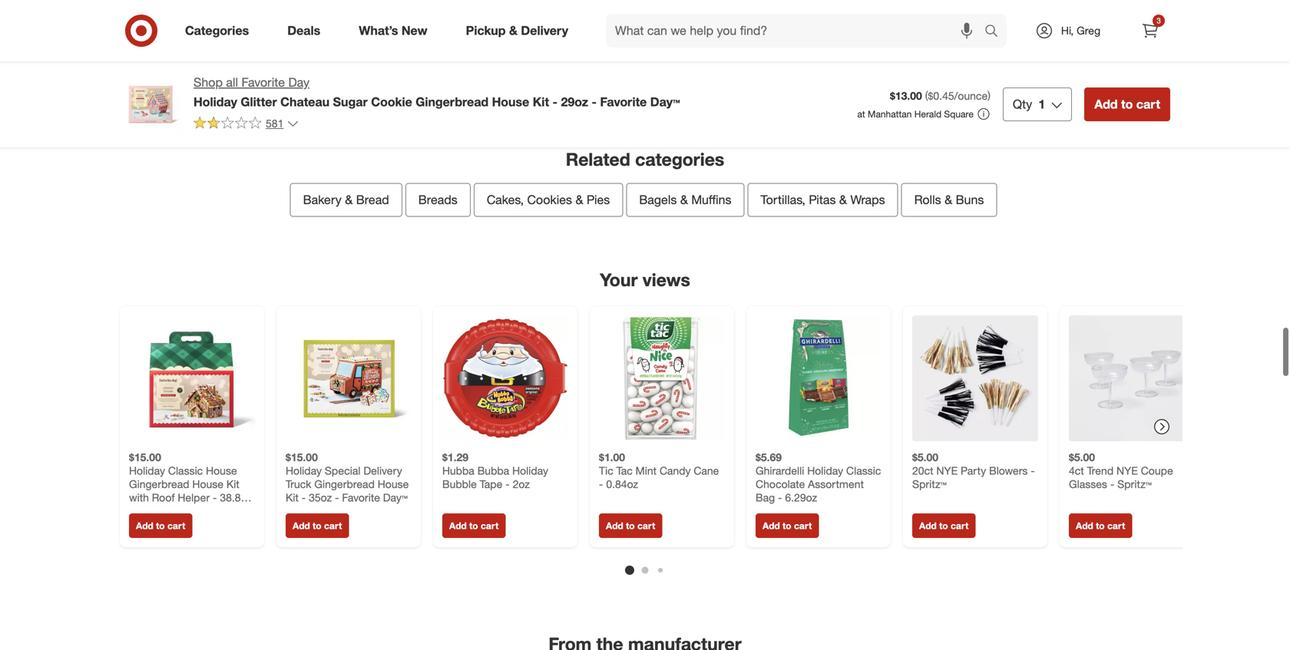 Task type: describe. For each thing, give the bounding box(es) containing it.
bag
[[756, 490, 775, 503]]

add to cart for $15.00 holiday special delivery truck gingerbread house kit - 35oz - favorite day™
[[293, 519, 342, 531]]

qty
[[1013, 97, 1033, 112]]

tortillas, pitas & wraps link
[[748, 182, 899, 215]]

kit inside holiday row house gingerbread house kit - 51.54oz - favorite day™
[[854, 2, 866, 16]]

classic inside $5.69 ghirardelli holiday classic chocolate assortment bag - 6.29oz
[[847, 463, 882, 477]]

to for $1.29 hubba bubba holiday bubble tape - 2oz
[[470, 519, 478, 531]]

all
[[226, 75, 238, 90]]

kit inside holiday tree house gingerbread house kit - 33.23oz - favorite day™
[[383, 2, 396, 16]]

add to cart for $5.69 ghirardelli holiday classic chocolate assortment bag - 6.29oz
[[763, 519, 812, 531]]

- inside $5.00 4ct trend nye coupe glasses - spritz™
[[1111, 477, 1115, 490]]

gingerbread inside $15.00 holiday special delivery truck gingerbread house kit - 35oz - favorite day™
[[315, 477, 375, 490]]

house inside $15.00 holiday special delivery truck gingerbread house kit - 35oz - favorite day™
[[378, 477, 409, 490]]

holiday inside $1.29 hubba bubba holiday bubble tape - 2oz
[[513, 463, 549, 477]]

- left 35oz
[[302, 490, 306, 503]]

day™ inside $15.00 holiday classic house gingerbread house kit with roof helper - 38.8oz - favorite day™
[[177, 503, 202, 517]]

0 vertical spatial delivery
[[521, 23, 569, 38]]

mansion
[[638, 0, 679, 2]]

- right the "helper"
[[213, 490, 217, 503]]

bakery & bread
[[303, 191, 389, 206]]

holiday santa's donut shop gingerbread house kit - 27.5oz - favorite day™
[[1070, 0, 1193, 42]]

- inside $5.69 ghirardelli holiday classic chocolate assortment bag - 6.29oz
[[778, 490, 783, 503]]

581 link
[[194, 116, 299, 134]]

tic tac mint candy cane - 0.84oz image
[[599, 314, 725, 440]]

$5.00 for 4ct
[[1070, 450, 1096, 463]]

mint
[[636, 463, 657, 477]]

cart for $1.00 tic tac mint candy cane - 0.84oz
[[638, 519, 656, 531]]

bakery & bread link
[[290, 182, 402, 215]]

4ct trend nye coupe glasses - spritz™ image
[[1070, 314, 1196, 440]]

house inside holiday santa's donut shop gingerbread house kit - 27.5oz - favorite day™
[[1161, 2, 1193, 16]]

to for $15.00 holiday classic house gingerbread house kit with roof helper - 38.8oz - favorite day™
[[156, 519, 165, 531]]

$5.00 4ct trend nye coupe glasses - spritz™
[[1070, 450, 1174, 490]]

4ct
[[1070, 463, 1085, 477]]

gingerbread inside holiday row house gingerbread house kit - 51.54oz - favorite day™
[[756, 2, 816, 16]]

new
[[402, 23, 428, 38]]

cookie for beach
[[474, 2, 508, 16]]

)
[[988, 89, 991, 103]]

manhattan
[[868, 108, 912, 120]]

holiday inside $5.69 ghirardelli holiday classic chocolate assortment bag - 6.29oz
[[808, 463, 844, 477]]

holiday inside shop all favorite day holiday glitter chateau sugar cookie gingerbread house kit - 29oz - favorite day™
[[194, 94, 237, 109]]

- left 27.5oz
[[1085, 16, 1090, 29]]

29oz
[[561, 94, 589, 109]]

store
[[984, 0, 1010, 2]]

related categories
[[566, 147, 725, 169]]

20ct
[[913, 463, 934, 477]]

$5.69 ghirardelli holiday classic chocolate assortment bag - 6.29oz
[[756, 450, 882, 503]]

kit inside "holiday mansion gingerbread house kit - 70.88oz - favorite day™"
[[697, 2, 710, 16]]

breads link
[[406, 182, 471, 215]]

day™ inside shop all favorite day holiday glitter chateau sugar cookie gingerbread house kit - 29oz - favorite day™
[[651, 94, 680, 109]]

gingerbread inside holiday target store sugar cookie gingerbread house kit - 29.7oz - favorite day™
[[913, 16, 973, 29]]

house inside "holiday mansion gingerbread house kit - 70.88oz - favorite day™"
[[663, 2, 694, 16]]

cakes, cookies & pies
[[487, 191, 610, 206]]

- left 29oz
[[553, 94, 558, 109]]

bubba
[[478, 463, 510, 477]]

holiday beach house sugar cookie gingerbread house kit - 28.30oz - favorite day™ link
[[443, 0, 569, 42]]

/ounce
[[955, 89, 988, 103]]

33.23oz
[[286, 16, 324, 29]]

mini
[[168, 0, 188, 2]]

bakery
[[303, 191, 342, 206]]

hubba
[[443, 463, 475, 477]]

to for $5.00 4ct trend nye coupe glasses - spritz™
[[1096, 519, 1105, 531]]

favorite inside holiday mini village gingerbread house kit - 28oz - favorite day™
[[162, 16, 200, 29]]

truck
[[286, 477, 312, 490]]

cart for $5.69 ghirardelli holiday classic chocolate assortment bag - 6.29oz
[[794, 519, 812, 531]]

spritz™ inside $5.00 4ct trend nye coupe glasses - spritz™
[[1118, 477, 1152, 490]]

gingerbread inside holiday tree house gingerbread house kit - 33.23oz - favorite day™
[[286, 2, 346, 16]]

shop all favorite day holiday glitter chateau sugar cookie gingerbread house kit - 29oz - favorite day™
[[194, 75, 680, 109]]

holiday inside holiday beach house sugar cookie gingerbread house kit - 28.30oz - favorite day™
[[443, 0, 479, 2]]

add to cart button for $5.69 ghirardelli holiday classic chocolate assortment bag - 6.29oz
[[756, 513, 819, 537]]

ghirardelli holiday classic chocolate assortment bag - 6.29oz image
[[756, 314, 882, 440]]

- down tree
[[327, 16, 331, 29]]

what's new link
[[346, 14, 447, 48]]

holiday santa's donut shop gingerbread house kit - 27.5oz - favorite day™ link
[[1070, 0, 1196, 42]]

square
[[945, 108, 974, 120]]

kit inside holiday target store sugar cookie gingerbread house kit - 29.7oz - favorite day™
[[1010, 16, 1023, 29]]

28oz
[[129, 16, 152, 29]]

at manhattan herald square
[[858, 108, 974, 120]]

- right row
[[869, 2, 874, 16]]

add to cart for $5.00 4ct trend nye coupe glasses - spritz™
[[1076, 519, 1126, 531]]

$15.00 holiday special delivery truck gingerbread house kit - 35oz - favorite day™
[[286, 450, 409, 503]]

$5.00 for 20ct
[[913, 450, 939, 463]]

house inside shop all favorite day holiday glitter chateau sugar cookie gingerbread house kit - 29oz - favorite day™
[[492, 94, 530, 109]]

gingerbread inside holiday mini village gingerbread house kit - 28oz - favorite day™
[[129, 2, 189, 16]]

sugar for holiday target store sugar cookie gingerbread house kit - 29.7oz - favorite day™
[[913, 2, 941, 16]]

- right 28.30oz
[[484, 29, 488, 42]]

& for rolls
[[945, 191, 953, 206]]

pickup & delivery
[[466, 23, 569, 38]]

add for $5.00 4ct trend nye coupe glasses - spritz™
[[1076, 519, 1094, 531]]

20ct nye party blowers - spritz™ image
[[913, 314, 1039, 440]]

sugar for holiday beach house sugar cookie gingerbread house kit - 28.30oz - favorite day™
[[443, 2, 471, 16]]

coupe
[[1142, 463, 1174, 477]]

cart for $15.00 holiday classic house gingerbread house kit with roof helper - 38.8oz - favorite day™
[[167, 519, 185, 531]]

holiday mini village gingerbread house kit - 28oz - favorite day™ link
[[129, 0, 255, 29]]

muffins
[[692, 191, 732, 206]]

day™ inside "holiday mansion gingerbread house kit - 70.88oz - favorite day™"
[[689, 16, 713, 29]]

classic inside $15.00 holiday classic house gingerbread house kit with roof helper - 38.8oz - favorite day™
[[168, 463, 203, 477]]

qty 1
[[1013, 97, 1046, 112]]

kit inside holiday santa's donut shop gingerbread house kit - 27.5oz - favorite day™
[[1070, 16, 1082, 29]]

holiday inside holiday mini village gingerbread house kit - 28oz - favorite day™
[[129, 0, 165, 2]]

- right 70.88oz
[[640, 16, 645, 29]]

ghirardelli
[[756, 463, 805, 477]]

holiday row house gingerbread house kit - 51.54oz - favorite day™
[[756, 0, 874, 29]]

at
[[858, 108, 866, 120]]

holiday inside holiday target store sugar cookie gingerbread house kit - 29.7oz - favorite day™
[[913, 0, 949, 2]]

house inside holiday mini village gingerbread house kit - 28oz - favorite day™
[[192, 2, 224, 16]]

glitter
[[241, 94, 277, 109]]

spritz™ inside "$5.00 20ct nye party blowers - spritz™"
[[913, 477, 947, 490]]

What can we help you find? suggestions appear below search field
[[606, 14, 989, 48]]

day™ inside holiday row house gingerbread house kit - 51.54oz - favorite day™
[[845, 16, 870, 29]]

tape
[[480, 477, 503, 490]]

- left roof
[[129, 503, 133, 517]]

deals
[[288, 23, 321, 38]]

favorite inside holiday tree house gingerbread house kit - 33.23oz - favorite day™
[[334, 16, 372, 29]]

with
[[129, 490, 149, 503]]

add for $5.69 ghirardelli holiday classic chocolate assortment bag - 6.29oz
[[763, 519, 780, 531]]

what's
[[359, 23, 398, 38]]

- right 27.5oz
[[1128, 16, 1132, 29]]

day™ inside holiday beach house sugar cookie gingerbread house kit - 28.30oz - favorite day™
[[532, 29, 556, 42]]

$1.29
[[443, 450, 469, 463]]

add for $15.00 holiday classic house gingerbread house kit with roof helper - 38.8oz - favorite day™
[[136, 519, 153, 531]]

to for $15.00 holiday special delivery truck gingerbread house kit - 35oz - favorite day™
[[313, 519, 322, 531]]

add to cart button for $5.00 4ct trend nye coupe glasses - spritz™
[[1070, 513, 1133, 537]]

greg
[[1077, 24, 1101, 37]]

- right mansion
[[713, 2, 717, 16]]

image of holiday glitter chateau sugar cookie gingerbread house kit - 29oz - favorite day™ image
[[120, 74, 181, 135]]

kit inside $15.00 holiday classic house gingerbread house kit with roof helper - 38.8oz - favorite day™
[[227, 477, 240, 490]]

day™ inside $15.00 holiday special delivery truck gingerbread house kit - 35oz - favorite day™
[[383, 490, 408, 503]]

- inside $1.29 hubba bubba holiday bubble tape - 2oz
[[506, 477, 510, 490]]

cookie inside shop all favorite day holiday glitter chateau sugar cookie gingerbread house kit - 29oz - favorite day™
[[371, 94, 412, 109]]

- right 29oz
[[592, 94, 597, 109]]

bagels & muffins
[[640, 191, 732, 206]]

day
[[288, 75, 310, 90]]

$5.69
[[756, 450, 782, 463]]

holiday mansion gingerbread house kit - 70.88oz - favorite day™
[[599, 0, 717, 29]]

cakes,
[[487, 191, 524, 206]]

nye inside "$5.00 20ct nye party blowers - spritz™"
[[937, 463, 958, 477]]

gingerbread inside holiday beach house sugar cookie gingerbread house kit - 28.30oz - favorite day™
[[443, 16, 503, 29]]

& for pickup
[[509, 23, 518, 38]]

3
[[1157, 16, 1162, 25]]

categories
[[185, 23, 249, 38]]

chocolate
[[756, 477, 805, 490]]

rolls & buns link
[[902, 182, 998, 215]]

house inside holiday target store sugar cookie gingerbread house kit - 29.7oz - favorite day™
[[976, 16, 1007, 29]]

581
[[266, 117, 284, 130]]

favorite inside "holiday mansion gingerbread house kit - 70.88oz - favorite day™"
[[648, 16, 686, 29]]



Task type: vqa. For each thing, say whether or not it's contained in the screenshot.


Task type: locate. For each thing, give the bounding box(es) containing it.
tac
[[617, 463, 633, 477]]

add to cart
[[1095, 97, 1161, 112], [136, 519, 185, 531], [293, 519, 342, 531], [449, 519, 499, 531], [606, 519, 656, 531], [763, 519, 812, 531], [920, 519, 969, 531], [1076, 519, 1126, 531]]

nye right 20ct
[[937, 463, 958, 477]]

- right bag
[[778, 490, 783, 503]]

add down 35oz
[[293, 519, 310, 531]]

day™ inside holiday tree house gingerbread house kit - 33.23oz - favorite day™
[[375, 16, 400, 29]]

2 nye from the left
[[1117, 463, 1139, 477]]

1 horizontal spatial spritz™
[[1118, 477, 1152, 490]]

0 horizontal spatial $5.00
[[913, 450, 939, 463]]

holiday special delivery truck gingerbread house kit - 35oz - favorite day™ image
[[286, 314, 412, 440]]

hi, greg
[[1062, 24, 1101, 37]]

what's new
[[359, 23, 428, 38]]

kit inside holiday beach house sugar cookie gingerbread house kit - 28.30oz - favorite day™
[[540, 16, 553, 29]]

target
[[952, 0, 981, 2]]

add to cart button
[[1085, 88, 1171, 121], [129, 513, 192, 537], [286, 513, 349, 537], [443, 513, 506, 537], [599, 513, 663, 537], [756, 513, 819, 537], [913, 513, 976, 537], [1070, 513, 1133, 537]]

$15.00 up with
[[129, 450, 161, 463]]

& for bagels
[[681, 191, 688, 206]]

& for bakery
[[345, 191, 353, 206]]

$15.00 for holiday special delivery truck gingerbread house kit - 35oz - favorite day™
[[286, 450, 318, 463]]

1 nye from the left
[[937, 463, 958, 477]]

holiday up 28.30oz
[[443, 0, 479, 2]]

breads
[[419, 191, 458, 206]]

- inside $1.00 tic tac mint candy cane - 0.84oz
[[599, 477, 603, 490]]

2 horizontal spatial sugar
[[913, 2, 941, 16]]

party
[[961, 463, 987, 477]]

add down bubble on the left bottom
[[449, 519, 467, 531]]

spritz™
[[913, 477, 947, 490], [1118, 477, 1152, 490]]

holiday up 70.88oz
[[599, 0, 635, 2]]

row
[[795, 0, 816, 2]]

cart down $5.00 4ct trend nye coupe glasses - spritz™
[[1108, 519, 1126, 531]]

2 $5.00 from the left
[[1070, 450, 1096, 463]]

spritz™ left party
[[913, 477, 947, 490]]

cart for $15.00 holiday special delivery truck gingerbread house kit - 35oz - favorite day™
[[324, 519, 342, 531]]

shop left all
[[194, 75, 223, 90]]

add to cart for $1.29 hubba bubba holiday bubble tape - 2oz
[[449, 519, 499, 531]]

tree
[[325, 0, 345, 2]]

$15.00 for holiday classic house gingerbread house kit with roof helper - 38.8oz - favorite day™
[[129, 450, 161, 463]]

tortillas,
[[761, 191, 806, 206]]

sugar right chateau
[[333, 94, 368, 109]]

house
[[348, 0, 379, 2], [515, 0, 547, 2], [819, 0, 851, 2], [192, 2, 224, 16], [349, 2, 380, 16], [663, 2, 694, 16], [819, 2, 851, 16], [1161, 2, 1193, 16], [506, 16, 537, 29], [976, 16, 1007, 29], [492, 94, 530, 109], [206, 463, 237, 477], [192, 477, 224, 490], [378, 477, 409, 490]]

holiday up with
[[129, 463, 165, 477]]

blowers
[[990, 463, 1028, 477]]

0 horizontal spatial classic
[[168, 463, 203, 477]]

1 classic from the left
[[168, 463, 203, 477]]

rolls
[[915, 191, 942, 206]]

tortillas, pitas & wraps
[[761, 191, 886, 206]]

to
[[1122, 97, 1134, 112], [156, 519, 165, 531], [313, 519, 322, 531], [470, 519, 478, 531], [626, 519, 635, 531], [783, 519, 792, 531], [940, 519, 949, 531], [1096, 519, 1105, 531]]

holiday beach house sugar cookie gingerbread house kit - 28.30oz - favorite day™
[[443, 0, 560, 42]]

- right glasses
[[1111, 477, 1115, 490]]

gingerbread inside "holiday mansion gingerbread house kit - 70.88oz - favorite day™"
[[599, 2, 660, 16]]

add down 20ct
[[920, 519, 937, 531]]

add down 0.84oz
[[606, 519, 624, 531]]

cart for $5.00 4ct trend nye coupe glasses - spritz™
[[1108, 519, 1126, 531]]

sugar inside holiday target store sugar cookie gingerbread house kit - 29.7oz - favorite day™
[[913, 2, 941, 16]]

cart down 0.84oz
[[638, 519, 656, 531]]

kit inside $15.00 holiday special delivery truck gingerbread house kit - 35oz - favorite day™
[[286, 490, 299, 503]]

add for $1.29 hubba bubba holiday bubble tape - 2oz
[[449, 519, 467, 531]]

holiday inside $15.00 holiday special delivery truck gingerbread house kit - 35oz - favorite day™
[[286, 463, 322, 477]]

add down bag
[[763, 519, 780, 531]]

buns
[[956, 191, 985, 206]]

& right rolls
[[945, 191, 953, 206]]

sugar inside shop all favorite day holiday glitter chateau sugar cookie gingerbread house kit - 29oz - favorite day™
[[333, 94, 368, 109]]

- left "2oz"
[[506, 477, 510, 490]]

add for $1.00 tic tac mint candy cane - 0.84oz
[[606, 519, 624, 531]]

2 spritz™ from the left
[[1118, 477, 1152, 490]]

sugar up 28.30oz
[[443, 2, 471, 16]]

cart down 3 link at the top right of page
[[1137, 97, 1161, 112]]

hubba bubba holiday bubble tape - 2oz image
[[443, 314, 569, 440]]

favorite inside holiday row house gingerbread house kit - 51.54oz - favorite day™
[[804, 16, 842, 29]]

bagels
[[640, 191, 677, 206]]

$15.00 inside $15.00 holiday special delivery truck gingerbread house kit - 35oz - favorite day™
[[286, 450, 318, 463]]

add
[[1095, 97, 1118, 112], [136, 519, 153, 531], [293, 519, 310, 531], [449, 519, 467, 531], [606, 519, 624, 531], [763, 519, 780, 531], [920, 519, 937, 531], [1076, 519, 1094, 531]]

holiday right bubba
[[513, 463, 549, 477]]

cart down party
[[951, 519, 969, 531]]

kit inside shop all favorite day holiday glitter chateau sugar cookie gingerbread house kit - 29oz - favorite day™
[[533, 94, 549, 109]]

rolls & buns
[[915, 191, 985, 206]]

0 horizontal spatial shop
[[194, 75, 223, 90]]

(
[[926, 89, 929, 103]]

3 link
[[1134, 14, 1168, 48]]

holiday tree house gingerbread house kit - 33.23oz - favorite day™ link
[[286, 0, 412, 29]]

$1.29 hubba bubba holiday bubble tape - 2oz
[[443, 450, 549, 490]]

favorite inside $15.00 holiday classic house gingerbread house kit with roof helper - 38.8oz - favorite day™
[[136, 503, 174, 517]]

nye right trend
[[1117, 463, 1139, 477]]

1 horizontal spatial $5.00
[[1070, 450, 1096, 463]]

bread
[[356, 191, 389, 206]]

gingerbread
[[129, 2, 189, 16], [286, 2, 346, 16], [599, 2, 660, 16], [756, 2, 816, 16], [1098, 2, 1158, 16], [443, 16, 503, 29], [913, 16, 973, 29], [416, 94, 489, 109], [129, 477, 189, 490], [315, 477, 375, 490]]

candy
[[660, 463, 691, 477]]

search
[[978, 25, 1015, 40]]

gingerbread inside holiday santa's donut shop gingerbread house kit - 27.5oz - favorite day™
[[1098, 2, 1158, 16]]

& right pickup at left top
[[509, 23, 518, 38]]

$1.00
[[599, 450, 626, 463]]

cane
[[694, 463, 719, 477]]

1 horizontal spatial shop
[[1070, 2, 1095, 16]]

$5.00 20ct nye party blowers - spritz™
[[913, 450, 1036, 490]]

2 $15.00 from the left
[[286, 450, 318, 463]]

$13.00 ( $0.45 /ounce )
[[890, 89, 991, 103]]

- right blowers
[[1031, 463, 1036, 477]]

$13.00
[[890, 89, 923, 103]]

$15.00 holiday classic house gingerbread house kit with roof helper - 38.8oz - favorite day™
[[129, 450, 252, 517]]

cakes, cookies & pies link
[[474, 182, 623, 215]]

favorite inside holiday beach house sugar cookie gingerbread house kit - 28.30oz - favorite day™
[[491, 29, 529, 42]]

- right 35oz
[[335, 490, 339, 503]]

classic up the "helper"
[[168, 463, 203, 477]]

1 $5.00 from the left
[[913, 450, 939, 463]]

- up the categories
[[242, 2, 247, 16]]

holiday row house gingerbread house kit - 51.54oz - favorite day™ link
[[756, 0, 882, 29]]

deals link
[[274, 14, 340, 48]]

day™ inside holiday santa's donut shop gingerbread house kit - 27.5oz - favorite day™
[[1070, 29, 1094, 42]]

holiday up 35oz
[[286, 463, 322, 477]]

1 vertical spatial shop
[[194, 75, 223, 90]]

cookie
[[474, 2, 508, 16], [944, 2, 978, 16], [371, 94, 412, 109]]

holiday up 28oz
[[129, 0, 165, 2]]

add to cart button for $15.00 holiday special delivery truck gingerbread house kit - 35oz - favorite day™
[[286, 513, 349, 537]]

herald
[[915, 108, 942, 120]]

related
[[566, 147, 631, 169]]

cookie for target
[[944, 2, 978, 16]]

holiday inside "holiday mansion gingerbread house kit - 70.88oz - favorite day™"
[[599, 0, 635, 2]]

to for $1.00 tic tac mint candy cane - 0.84oz
[[626, 519, 635, 531]]

& right bagels
[[681, 191, 688, 206]]

cart down tape
[[481, 519, 499, 531]]

holiday inside $15.00 holiday classic house gingerbread house kit with roof helper - 38.8oz - favorite day™
[[129, 463, 165, 477]]

nye
[[937, 463, 958, 477], [1117, 463, 1139, 477]]

holiday up greg
[[1070, 0, 1106, 2]]

cookie inside holiday target store sugar cookie gingerbread house kit - 29.7oz - favorite day™
[[944, 2, 978, 16]]

categories
[[636, 147, 725, 169]]

holiday up 6.29oz
[[808, 463, 844, 477]]

- right search
[[1026, 16, 1030, 29]]

favorite inside holiday santa's donut shop gingerbread house kit - 27.5oz - favorite day™
[[1135, 16, 1173, 29]]

holiday up 51.54oz at the right top
[[756, 0, 792, 2]]

holiday up "33.23oz"
[[286, 0, 322, 2]]

add to cart button for $15.00 holiday classic house gingerbread house kit with roof helper - 38.8oz - favorite day™
[[129, 513, 192, 537]]

$5.00 up glasses
[[1070, 450, 1096, 463]]

1 horizontal spatial nye
[[1117, 463, 1139, 477]]

holiday inside holiday santa's donut shop gingerbread house kit - 27.5oz - favorite day™
[[1070, 0, 1106, 2]]

& right 'pitas' at the right of page
[[840, 191, 847, 206]]

sugar up 29.7oz
[[913, 2, 941, 16]]

add for $5.00 20ct nye party blowers - spritz™
[[920, 519, 937, 531]]

add to cart for $5.00 20ct nye party blowers - spritz™
[[920, 519, 969, 531]]

bagels & muffins link
[[626, 182, 745, 215]]

cart
[[1137, 97, 1161, 112], [167, 519, 185, 531], [324, 519, 342, 531], [481, 519, 499, 531], [638, 519, 656, 531], [794, 519, 812, 531], [951, 519, 969, 531], [1108, 519, 1126, 531]]

holiday up 29.7oz
[[913, 0, 949, 2]]

cart for $1.29 hubba bubba holiday bubble tape - 2oz
[[481, 519, 499, 531]]

add to cart button for $1.29 hubba bubba holiday bubble tape - 2oz
[[443, 513, 506, 537]]

2 classic from the left
[[847, 463, 882, 477]]

0 horizontal spatial sugar
[[333, 94, 368, 109]]

add right 1 in the top right of the page
[[1095, 97, 1118, 112]]

helper
[[178, 490, 210, 503]]

kit
[[227, 2, 240, 16], [383, 2, 396, 16], [697, 2, 710, 16], [854, 2, 866, 16], [540, 16, 553, 29], [1010, 16, 1023, 29], [1070, 16, 1082, 29], [533, 94, 549, 109], [227, 477, 240, 490], [286, 490, 299, 503]]

1 spritz™ from the left
[[913, 477, 947, 490]]

0 horizontal spatial delivery
[[364, 463, 402, 477]]

& left the pies
[[576, 191, 584, 206]]

cart down 6.29oz
[[794, 519, 812, 531]]

1 horizontal spatial classic
[[847, 463, 882, 477]]

day™
[[203, 16, 228, 29], [375, 16, 400, 29], [689, 16, 713, 29], [845, 16, 870, 29], [532, 29, 556, 42], [996, 29, 1021, 42], [1070, 29, 1094, 42], [651, 94, 680, 109], [383, 490, 408, 503], [177, 503, 202, 517]]

-
[[242, 2, 247, 16], [399, 2, 403, 16], [713, 2, 717, 16], [869, 2, 874, 16], [155, 16, 159, 29], [327, 16, 331, 29], [556, 16, 560, 29], [640, 16, 645, 29], [797, 16, 801, 29], [1026, 16, 1030, 29], [1085, 16, 1090, 29], [1128, 16, 1132, 29], [484, 29, 488, 42], [948, 29, 952, 42], [553, 94, 558, 109], [592, 94, 597, 109], [1031, 463, 1036, 477], [506, 477, 510, 490], [599, 477, 603, 490], [1111, 477, 1115, 490], [213, 490, 217, 503], [302, 490, 306, 503], [335, 490, 339, 503], [778, 490, 783, 503], [129, 503, 133, 517]]

& left bread
[[345, 191, 353, 206]]

holiday classic house gingerbread house kit with roof helper - 38.8oz - favorite day™ image
[[129, 314, 255, 440]]

gingerbread inside $15.00 holiday classic house gingerbread house kit with roof helper - 38.8oz - favorite day™
[[129, 477, 189, 490]]

tic
[[599, 463, 614, 477]]

cart for $5.00 20ct nye party blowers - spritz™
[[951, 519, 969, 531]]

delivery inside $15.00 holiday special delivery truck gingerbread house kit - 35oz - favorite day™
[[364, 463, 402, 477]]

classic left 20ct
[[847, 463, 882, 477]]

pickup
[[466, 23, 506, 38]]

27.5oz
[[1093, 16, 1125, 29]]

1
[[1039, 97, 1046, 112]]

1 horizontal spatial $15.00
[[286, 450, 318, 463]]

cookie down what's new link on the left of the page
[[371, 94, 412, 109]]

cart down 35oz
[[324, 519, 342, 531]]

add to cart for $1.00 tic tac mint candy cane - 0.84oz
[[606, 519, 656, 531]]

add to cart for $15.00 holiday classic house gingerbread house kit with roof helper - 38.8oz - favorite day™
[[136, 519, 185, 531]]

assortment
[[808, 477, 864, 490]]

1 $15.00 from the left
[[129, 450, 161, 463]]

pickup & delivery link
[[453, 14, 588, 48]]

spritz™ right trend
[[1118, 477, 1152, 490]]

sugar inside holiday beach house sugar cookie gingerbread house kit - 28.30oz - favorite day™
[[443, 2, 471, 16]]

your
[[600, 268, 638, 289]]

2 horizontal spatial cookie
[[944, 2, 978, 16]]

shop up hi, greg
[[1070, 2, 1095, 16]]

your views
[[600, 268, 691, 289]]

0 horizontal spatial $15.00
[[129, 450, 161, 463]]

nye inside $5.00 4ct trend nye coupe glasses - spritz™
[[1117, 463, 1139, 477]]

$5.00 inside "$5.00 20ct nye party blowers - spritz™"
[[913, 450, 939, 463]]

- inside "$5.00 20ct nye party blowers - spritz™"
[[1031, 463, 1036, 477]]

$5.00 left party
[[913, 450, 939, 463]]

holiday down all
[[194, 94, 237, 109]]

1 horizontal spatial cookie
[[474, 2, 508, 16]]

add to cart button for $1.00 tic tac mint candy cane - 0.84oz
[[599, 513, 663, 537]]

search button
[[978, 14, 1015, 51]]

gingerbread inside shop all favorite day holiday glitter chateau sugar cookie gingerbread house kit - 29oz - favorite day™
[[416, 94, 489, 109]]

- right 28oz
[[155, 16, 159, 29]]

add to cart button for $5.00 20ct nye party blowers - spritz™
[[913, 513, 976, 537]]

day™ inside holiday mini village gingerbread house kit - 28oz - favorite day™
[[203, 16, 228, 29]]

views
[[643, 268, 691, 289]]

0 horizontal spatial spritz™
[[913, 477, 947, 490]]

$5.00 inside $5.00 4ct trend nye coupe glasses - spritz™
[[1070, 450, 1096, 463]]

- up the what's new
[[399, 2, 403, 16]]

glasses
[[1070, 477, 1108, 490]]

1 horizontal spatial delivery
[[521, 23, 569, 38]]

add for $15.00 holiday special delivery truck gingerbread house kit - 35oz - favorite day™
[[293, 519, 310, 531]]

holiday target store sugar cookie gingerbread house kit - 29.7oz - favorite day™ link
[[913, 0, 1039, 42]]

29.7oz
[[913, 29, 945, 42]]

cookies
[[527, 191, 572, 206]]

categories link
[[172, 14, 268, 48]]

holiday inside holiday tree house gingerbread house kit - 33.23oz - favorite day™
[[286, 0, 322, 2]]

cookie inside holiday beach house sugar cookie gingerbread house kit - 28.30oz - favorite day™
[[474, 2, 508, 16]]

$15.00 up truck
[[286, 450, 318, 463]]

cookie up pickup at left top
[[474, 2, 508, 16]]

- down row
[[797, 16, 801, 29]]

0 horizontal spatial cookie
[[371, 94, 412, 109]]

1 vertical spatial delivery
[[364, 463, 402, 477]]

shop inside shop all favorite day holiday glitter chateau sugar cookie gingerbread house kit - 29oz - favorite day™
[[194, 75, 223, 90]]

holiday inside holiday row house gingerbread house kit - 51.54oz - favorite day™
[[756, 0, 792, 2]]

38.8oz
[[220, 490, 252, 503]]

0 vertical spatial shop
[[1070, 2, 1095, 16]]

add down glasses
[[1076, 519, 1094, 531]]

kit inside holiday mini village gingerbread house kit - 28oz - favorite day™
[[227, 2, 240, 16]]

1 horizontal spatial sugar
[[443, 2, 471, 16]]

$1.00 tic tac mint candy cane - 0.84oz
[[599, 450, 719, 490]]

holiday mini village gingerbread house kit - 28oz - favorite day™
[[129, 0, 247, 29]]

add down with
[[136, 519, 153, 531]]

shop
[[1070, 2, 1095, 16], [194, 75, 223, 90]]

cart down roof
[[167, 519, 185, 531]]

favorite inside holiday target store sugar cookie gingerbread house kit - 29.7oz - favorite day™
[[955, 29, 993, 42]]

donut
[[1147, 0, 1177, 2]]

to for $5.69 ghirardelli holiday classic chocolate assortment bag - 6.29oz
[[783, 519, 792, 531]]

0 horizontal spatial nye
[[937, 463, 958, 477]]

roof
[[152, 490, 175, 503]]

to for $5.00 20ct nye party blowers - spritz™
[[940, 519, 949, 531]]

favorite inside $15.00 holiday special delivery truck gingerbread house kit - 35oz - favorite day™
[[342, 490, 380, 503]]

$15.00 inside $15.00 holiday classic house gingerbread house kit with roof helper - 38.8oz - favorite day™
[[129, 450, 161, 463]]

wraps
[[851, 191, 886, 206]]

day™ inside holiday target store sugar cookie gingerbread house kit - 29.7oz - favorite day™
[[996, 29, 1021, 42]]

2oz
[[513, 477, 530, 490]]

- left 0.84oz
[[599, 477, 603, 490]]

- right 29.7oz
[[948, 29, 952, 42]]

special
[[325, 463, 361, 477]]

70.88oz
[[599, 16, 637, 29]]

shop inside holiday santa's donut shop gingerbread house kit - 27.5oz - favorite day™
[[1070, 2, 1095, 16]]

cookie left store
[[944, 2, 978, 16]]

- left 70.88oz
[[556, 16, 560, 29]]



